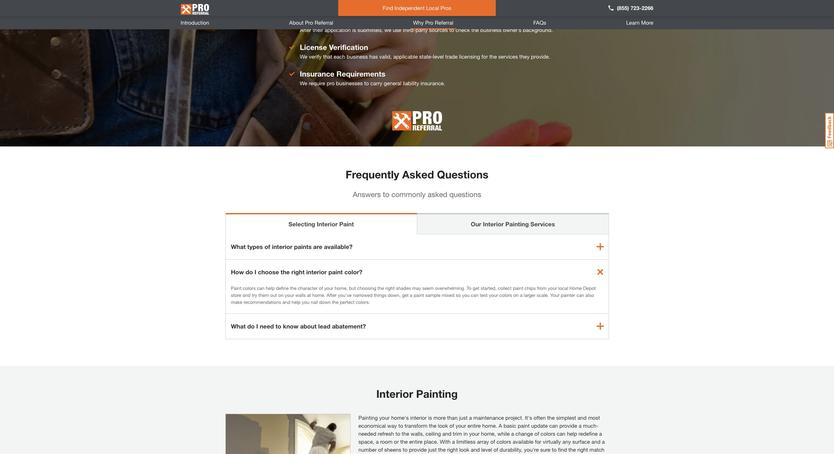 Task type: vqa. For each thing, say whether or not it's contained in the screenshot.


Task type: locate. For each thing, give the bounding box(es) containing it.
1 vertical spatial help
[[292, 299, 301, 305]]

is left "more" at the right of page
[[429, 415, 432, 421]]

chips
[[525, 285, 536, 291]]

0 horizontal spatial paint
[[231, 285, 242, 291]]

1 pro from the left
[[305, 19, 313, 26]]

place.
[[424, 439, 439, 445]]

entire up in
[[468, 423, 481, 429]]

help up out
[[266, 285, 275, 291]]

your up trim
[[456, 423, 467, 429]]

i for need
[[257, 323, 258, 330]]

walls
[[296, 292, 306, 298]]

we left 'verify'
[[300, 53, 308, 60]]

help down walls
[[292, 299, 301, 305]]

right up down,
[[386, 285, 395, 291]]

colors up virtually in the right of the page
[[541, 431, 556, 437]]

pro for why
[[426, 19, 434, 26]]

a right with
[[452, 439, 455, 445]]

0 vertical spatial level
[[433, 53, 444, 60]]

pro referral logo image
[[181, 1, 209, 17]]

we for insurance requirements
[[300, 80, 308, 86]]

2 horizontal spatial help
[[567, 431, 578, 437]]

painting up "more" at the right of page
[[417, 388, 458, 400]]

interior for painting
[[411, 415, 427, 421]]

2 horizontal spatial interior
[[483, 220, 504, 228]]

sources
[[430, 27, 448, 33]]

1 vertical spatial level
[[482, 447, 492, 453]]

needed
[[359, 431, 377, 437]]

business left owner's at the right top
[[481, 27, 502, 33]]

0 vertical spatial home.
[[313, 292, 326, 298]]

0 horizontal spatial provide
[[409, 447, 427, 453]]

2 referral from the left
[[435, 19, 454, 26]]

1 vertical spatial home,
[[482, 431, 496, 437]]

walls,
[[411, 431, 425, 437]]

about pro referral
[[289, 19, 333, 26]]

and up with
[[443, 431, 452, 437]]

the right or
[[401, 439, 408, 445]]

1 vertical spatial i
[[257, 323, 258, 330]]

to up or
[[396, 431, 401, 437]]

perfect
[[340, 299, 355, 305]]

2 we from the top
[[300, 80, 308, 86]]

1 horizontal spatial home,
[[482, 431, 496, 437]]

0 vertical spatial i
[[255, 268, 257, 276]]

any
[[563, 439, 571, 445]]

the right down
[[332, 299, 339, 305]]

1 referral from the left
[[315, 19, 333, 26]]

home, up the 'array' at the bottom of the page
[[482, 431, 496, 437]]

what for what types of interior paints are available?
[[231, 243, 246, 250]]

look down "more" at the right of page
[[438, 423, 448, 429]]

2 on from the left
[[514, 292, 519, 298]]

is down check
[[353, 27, 356, 33]]

1 horizontal spatial entire
[[468, 423, 481, 429]]

to down home's
[[399, 423, 403, 429]]

to
[[450, 27, 454, 33], [365, 80, 369, 86], [383, 190, 390, 199], [276, 323, 282, 330], [399, 423, 403, 429], [396, 431, 401, 437], [403, 447, 408, 453], [552, 447, 557, 453]]

it's
[[525, 415, 533, 421]]

referral up sources
[[435, 19, 454, 26]]

room
[[380, 439, 393, 445]]

1 horizontal spatial on
[[514, 292, 519, 298]]

asked
[[403, 168, 434, 181]]

the up ceiling
[[429, 423, 437, 429]]

while
[[498, 431, 510, 437]]

0 vertical spatial look
[[438, 423, 448, 429]]

referral up their
[[315, 19, 333, 26]]

the right 'find'
[[569, 447, 576, 453]]

1 vertical spatial for
[[535, 439, 542, 445]]

business down verification
[[347, 53, 368, 60]]

your up your
[[548, 285, 558, 291]]

interior up character
[[307, 268, 327, 276]]

the inside license verification we verify that each business has valid, applicable state-level trade licensing for the services they provide.
[[490, 53, 497, 60]]

1 horizontal spatial business
[[481, 27, 502, 33]]

0 vertical spatial interior
[[272, 243, 293, 250]]

level down the 'array' at the bottom of the page
[[482, 447, 492, 453]]

painting up the economical on the bottom left of the page
[[359, 415, 378, 421]]

0 vertical spatial what
[[231, 243, 246, 250]]

referral for why pro referral
[[435, 19, 454, 26]]

0 vertical spatial get
[[473, 285, 480, 291]]

trade
[[446, 53, 458, 60]]

1 vertical spatial interior
[[307, 268, 327, 276]]

0 horizontal spatial entire
[[410, 439, 423, 445]]

0 horizontal spatial pro
[[305, 19, 313, 26]]

after up down
[[327, 292, 337, 298]]

our
[[471, 220, 482, 228]]

for
[[482, 53, 488, 60], [535, 439, 542, 445]]

can
[[257, 285, 265, 291], [471, 292, 479, 298], [577, 292, 585, 298], [550, 423, 558, 429], [557, 431, 566, 437]]

painting left the services
[[506, 220, 529, 228]]

level left trade
[[433, 53, 444, 60]]

interior inside painting your home's interior is more than just a maintenance project. it's often the simplest and most economical way to transform the look of your entire home. a basic paint update can provide a much- needed refresh to the walls, ceiling and trim in your home, while a change of colors can help redefine a space, a room or the entire place. with a limitless array of colors available for virtually any surface and a number of sheens to provide just the right look and level of durability, you're sure to find the right m
[[411, 415, 427, 421]]

depot
[[584, 285, 596, 291]]

1 on from the left
[[279, 292, 284, 298]]

1 vertical spatial is
[[429, 415, 432, 421]]

but
[[349, 285, 356, 291]]

the left services
[[490, 53, 497, 60]]

0 horizontal spatial is
[[353, 27, 356, 33]]

0 horizontal spatial for
[[482, 53, 488, 60]]

0 vertical spatial help
[[266, 285, 275, 291]]

frequently asked questions
[[346, 168, 489, 181]]

why
[[414, 19, 424, 26]]

paint left chips
[[513, 285, 524, 291]]

a right redefine
[[600, 431, 603, 437]]

economical
[[359, 423, 386, 429]]

help
[[266, 285, 275, 291], [292, 299, 301, 305], [567, 431, 578, 437]]

2 what from the top
[[231, 323, 246, 330]]

1 horizontal spatial referral
[[435, 19, 454, 26]]

selecting
[[289, 220, 315, 228]]

pro up party
[[426, 19, 434, 26]]

1 vertical spatial get
[[402, 292, 409, 298]]

the
[[472, 27, 479, 33], [490, 53, 497, 60], [281, 268, 290, 276], [290, 285, 297, 291], [378, 285, 384, 291], [332, 299, 339, 305], [548, 415, 555, 421], [429, 423, 437, 429], [402, 431, 410, 437], [401, 439, 408, 445], [439, 447, 446, 453], [569, 447, 576, 453]]

local
[[559, 285, 569, 291]]

1 vertical spatial provide
[[409, 447, 427, 453]]

0 horizontal spatial get
[[402, 292, 409, 298]]

look down limitless
[[460, 447, 470, 453]]

referral
[[315, 19, 333, 26], [435, 19, 454, 26]]

home,
[[335, 285, 348, 291], [482, 431, 496, 437]]

1 vertical spatial paint
[[231, 285, 242, 291]]

1 vertical spatial entire
[[410, 439, 423, 445]]

painting inside painting your home's interior is more than just a maintenance project. it's often the simplest and most economical way to transform the look of your entire home. a basic paint update can provide a much- needed refresh to the walls, ceiling and trim in your home, while a change of colors can help redefine a space, a room or the entire place. with a limitless array of colors available for virtually any surface and a number of sheens to provide just the right look and level of durability, you're sure to find the right m
[[359, 415, 378, 421]]

interior up home's
[[377, 388, 414, 400]]

i
[[255, 268, 257, 276], [257, 323, 258, 330]]

we inside license verification we verify that each business has valid, applicable state-level trade licensing for the services they provide.
[[300, 53, 308, 60]]

0 vertical spatial for
[[482, 53, 488, 60]]

a down basic
[[512, 431, 515, 437]]

1 we from the top
[[300, 53, 308, 60]]

2 horizontal spatial interior
[[411, 415, 427, 421]]

paint inside painting your home's interior is more than just a maintenance project. it's often the simplest and most economical way to transform the look of your entire home. a basic paint update can provide a much- needed refresh to the walls, ceiling and trim in your home, while a change of colors can help redefine a space, a room or the entire place. with a limitless array of colors available for virtually any surface and a number of sheens to provide just the right look and level of durability, you're sure to find the right m
[[518, 423, 530, 429]]

0 horizontal spatial just
[[429, 447, 437, 453]]

1 vertical spatial just
[[429, 447, 437, 453]]

colors down the while
[[497, 439, 512, 445]]

0 horizontal spatial business
[[347, 53, 368, 60]]

interior up transform
[[411, 415, 427, 421]]

on
[[279, 292, 284, 298], [514, 292, 519, 298]]

paint
[[340, 220, 354, 228], [231, 285, 242, 291]]

a right than
[[469, 415, 472, 421]]

1 horizontal spatial home.
[[483, 423, 498, 429]]

update
[[532, 423, 548, 429]]

applicable
[[394, 53, 418, 60]]

0 vertical spatial painting
[[506, 220, 529, 228]]

after down about pro referral
[[300, 27, 311, 33]]

0 vertical spatial is
[[353, 27, 356, 33]]

how do i choose the right interior paint color?
[[231, 268, 363, 276]]

level
[[433, 53, 444, 60], [482, 447, 492, 453]]

1 horizontal spatial after
[[327, 292, 337, 298]]

interior left paints
[[272, 243, 293, 250]]

of right the 'array' at the bottom of the page
[[491, 439, 496, 445]]

1 vertical spatial look
[[460, 447, 470, 453]]

0 horizontal spatial interior
[[317, 220, 338, 228]]

help up any
[[567, 431, 578, 437]]

paint colors can help define the character of your home, but choosing the right shades may seem overwhelming. to get started, collect paint chips from your local home depot store and try them out on your walls at home. after you've narrowed things down, get a paint sample mixed so you can test your colors on a larger scale. your painter can also make recommendations and help you nail down the perfect colors.
[[231, 285, 596, 305]]

0 vertical spatial home,
[[335, 285, 348, 291]]

paint
[[329, 268, 343, 276], [513, 285, 524, 291], [414, 292, 424, 298], [518, 423, 530, 429]]

0 vertical spatial we
[[300, 53, 308, 60]]

1 horizontal spatial just
[[460, 415, 468, 421]]

we for license verification
[[300, 53, 308, 60]]

types
[[248, 243, 263, 250]]

need
[[260, 323, 274, 330]]

paint inside "paint colors can help define the character of your home, but choosing the right shades may seem overwhelming. to get started, collect paint chips from your local home depot store and try them out on your walls at home. after you've narrowed things down, get a paint sample mixed so you can test your colors on a larger scale. your painter can also make recommendations and help you nail down the perfect colors."
[[231, 285, 242, 291]]

what down make at left
[[231, 323, 246, 330]]

durability,
[[500, 447, 523, 453]]

2 pro from the left
[[426, 19, 434, 26]]

2 horizontal spatial painting
[[506, 220, 529, 228]]

0 horizontal spatial referral
[[315, 19, 333, 26]]

0 horizontal spatial look
[[438, 423, 448, 429]]

for right licensing
[[482, 53, 488, 60]]

paint up change
[[518, 423, 530, 429]]

to left carry
[[365, 80, 369, 86]]

what do i need to know about lead abatement?
[[231, 323, 366, 330]]

and down the 'array' at the bottom of the page
[[471, 447, 480, 453]]

after
[[300, 27, 311, 33], [327, 292, 337, 298]]

0 horizontal spatial on
[[279, 292, 284, 298]]

help inside painting your home's interior is more than just a maintenance project. it's often the simplest and most economical way to transform the look of your entire home. a basic paint update can provide a much- needed refresh to the walls, ceiling and trim in your home, while a change of colors can help redefine a space, a room or the entire place. with a limitless array of colors available for virtually any surface and a number of sheens to provide just the right look and level of durability, you're sure to find the right m
[[567, 431, 578, 437]]

basic
[[504, 423, 517, 429]]

0 horizontal spatial home,
[[335, 285, 348, 291]]

i left choose
[[255, 268, 257, 276]]

learn more
[[627, 19, 654, 26]]

for inside painting your home's interior is more than just a maintenance project. it's often the simplest and most economical way to transform the look of your entire home. a basic paint update can provide a much- needed refresh to the walls, ceiling and trim in your home, while a change of colors can help redefine a space, a room or the entire place. with a limitless array of colors available for virtually any surface and a number of sheens to provide just the right look and level of durability, you're sure to find the right m
[[535, 439, 542, 445]]

your right in
[[470, 431, 480, 437]]

you down at
[[302, 299, 310, 305]]

and up much-
[[578, 415, 587, 421]]

choose
[[258, 268, 279, 276]]

about
[[300, 323, 317, 330]]

on left larger
[[514, 292, 519, 298]]

the up define
[[281, 268, 290, 276]]

2 vertical spatial help
[[567, 431, 578, 437]]

paint left "color?"
[[329, 268, 343, 276]]

1 what from the top
[[231, 243, 246, 250]]

we left require
[[300, 80, 308, 86]]

a left room
[[376, 439, 379, 445]]

i left need
[[257, 323, 258, 330]]

0 horizontal spatial interior
[[272, 243, 293, 250]]

2 vertical spatial painting
[[359, 415, 378, 421]]

most
[[589, 415, 601, 421]]

down,
[[388, 292, 401, 298]]

0 horizontal spatial level
[[433, 53, 444, 60]]

provide down simplest
[[560, 423, 578, 429]]

faqs
[[534, 19, 547, 26]]

state-
[[420, 53, 433, 60]]

we inside insurance requirements we require pro businesses to carry general liability insurance.
[[300, 80, 308, 86]]

why pro referral
[[414, 19, 454, 26]]

to left check
[[450, 27, 454, 33]]

get
[[473, 285, 480, 291], [402, 292, 409, 298]]

1 horizontal spatial level
[[482, 447, 492, 453]]

home, up you've
[[335, 285, 348, 291]]

insurance.
[[421, 80, 446, 86]]

what left types
[[231, 243, 246, 250]]

just right than
[[460, 415, 468, 421]]

abatement?
[[332, 323, 366, 330]]

about
[[289, 19, 304, 26]]

your up the way at the bottom of page
[[380, 415, 390, 421]]

1 horizontal spatial pro
[[426, 19, 434, 26]]

has
[[370, 53, 378, 60]]

1 vertical spatial after
[[327, 292, 337, 298]]

1 horizontal spatial look
[[460, 447, 470, 453]]

home. inside "paint colors can help define the character of your home, but choosing the right shades may seem overwhelming. to get started, collect paint chips from your local home depot store and try them out on your walls at home. after you've narrowed things down, get a paint sample mixed so you can test your colors on a larger scale. your painter can also make recommendations and help you nail down the perfect colors."
[[313, 292, 326, 298]]

interior up are
[[317, 220, 338, 228]]

carry
[[371, 80, 383, 86]]

paint up store
[[231, 285, 242, 291]]

1 vertical spatial what
[[231, 323, 246, 330]]

your down define
[[285, 292, 294, 298]]

1 horizontal spatial help
[[292, 299, 301, 305]]

right inside "paint colors can help define the character of your home, but choosing the right shades may seem overwhelming. to get started, collect paint chips from your local home depot store and try them out on your walls at home. after you've narrowed things down, get a paint sample mixed so you can test your colors on a larger scale. your painter can also make recommendations and help you nail down the perfect colors."
[[386, 285, 395, 291]]

1 vertical spatial do
[[248, 323, 255, 330]]

get right to
[[473, 285, 480, 291]]

provide.
[[532, 53, 551, 60]]

of right types
[[265, 243, 270, 250]]

a down may
[[410, 292, 413, 298]]

of inside "paint colors can help define the character of your home, but choosing the right shades may seem overwhelming. to get started, collect paint chips from your local home depot store and try them out on your walls at home. after you've narrowed things down, get a paint sample mixed so you can test your colors on a larger scale. your painter can also make recommendations and help you nail down the perfect colors."
[[319, 285, 323, 291]]

and left try
[[243, 292, 251, 298]]

that
[[323, 53, 333, 60]]

0 vertical spatial do
[[246, 268, 253, 276]]

1 vertical spatial we
[[300, 80, 308, 86]]

define
[[276, 285, 289, 291]]

paint down may
[[414, 292, 424, 298]]

1 vertical spatial business
[[347, 53, 368, 60]]

interior painting
[[377, 388, 458, 400]]

0 horizontal spatial home.
[[313, 292, 326, 298]]

find independent local pros
[[383, 5, 452, 11]]

to right sheens
[[403, 447, 408, 453]]

level inside license verification we verify that each business has valid, applicable state-level trade licensing for the services they provide.
[[433, 53, 444, 60]]

1 vertical spatial you
[[302, 299, 310, 305]]

1 horizontal spatial interior
[[377, 388, 414, 400]]

licensing
[[460, 53, 480, 60]]

the right often
[[548, 415, 555, 421]]

and down define
[[283, 299, 291, 305]]

look
[[438, 423, 448, 429], [460, 447, 470, 453]]

1 vertical spatial home.
[[483, 423, 498, 429]]

for up you're
[[535, 439, 542, 445]]

right
[[292, 268, 305, 276], [386, 285, 395, 291], [448, 447, 458, 453], [578, 447, 589, 453]]

change
[[516, 431, 534, 437]]

you right so
[[462, 292, 470, 298]]

a
[[410, 292, 413, 298], [520, 292, 523, 298], [469, 415, 472, 421], [579, 423, 582, 429], [512, 431, 515, 437], [600, 431, 603, 437], [376, 439, 379, 445], [452, 439, 455, 445], [602, 439, 605, 445]]

0 horizontal spatial after
[[300, 27, 311, 33]]

0 vertical spatial after
[[300, 27, 311, 33]]

0 vertical spatial business
[[481, 27, 502, 33]]

the up things on the bottom
[[378, 285, 384, 291]]

1 vertical spatial painting
[[417, 388, 458, 400]]

to inside insurance requirements we require pro businesses to carry general liability insurance.
[[365, 80, 369, 86]]

0 vertical spatial entire
[[468, 423, 481, 429]]

do right how
[[246, 268, 253, 276]]

they
[[520, 53, 530, 60]]

0 horizontal spatial you
[[302, 299, 310, 305]]

0 vertical spatial you
[[462, 292, 470, 298]]

verify
[[309, 53, 322, 60]]

1 horizontal spatial for
[[535, 439, 542, 445]]

2 vertical spatial interior
[[411, 415, 427, 421]]

interior right our
[[483, 220, 504, 228]]

character
[[298, 285, 318, 291]]

painter
[[561, 292, 576, 298]]

of down than
[[450, 423, 455, 429]]

colors down collect
[[500, 292, 513, 298]]

paint up "available?"
[[340, 220, 354, 228]]

0 vertical spatial provide
[[560, 423, 578, 429]]

of down update
[[535, 431, 540, 437]]

entire down walls,
[[410, 439, 423, 445]]

right up character
[[292, 268, 305, 276]]

0 horizontal spatial painting
[[359, 415, 378, 421]]

your
[[551, 292, 560, 298]]

1 horizontal spatial you
[[462, 292, 470, 298]]

1 horizontal spatial paint
[[340, 220, 354, 228]]

colors.
[[356, 299, 370, 305]]

1 horizontal spatial is
[[429, 415, 432, 421]]

the right check
[[472, 27, 479, 33]]



Task type: describe. For each thing, give the bounding box(es) containing it.
down
[[319, 299, 331, 305]]

2266
[[642, 5, 654, 11]]

license
[[300, 43, 327, 52]]

from
[[538, 285, 547, 291]]

store
[[231, 292, 242, 298]]

to left 'find'
[[552, 447, 557, 453]]

after inside "paint colors can help define the character of your home, but choosing the right shades may seem overwhelming. to get started, collect paint chips from your local home depot store and try them out on your walls at home. after you've narrowed things down, get a paint sample mixed so you can test your colors on a larger scale. your painter can also make recommendations and help you nail down the perfect colors."
[[327, 292, 337, 298]]

services
[[499, 53, 518, 60]]

to right answers
[[383, 190, 390, 199]]

(855) 723-2266 link
[[608, 4, 654, 12]]

0 vertical spatial paint
[[340, 220, 354, 228]]

ceiling
[[426, 431, 441, 437]]

the inside background check after their application is submitted, we use third-party sources to check the business owner's background.
[[472, 27, 479, 33]]

sample
[[426, 292, 441, 298]]

array
[[477, 439, 489, 445]]

find
[[383, 5, 393, 11]]

right down with
[[448, 447, 458, 453]]

nail
[[311, 299, 318, 305]]

choosing
[[357, 285, 377, 291]]

to inside background check after their application is submitted, we use third-party sources to check the business owner's background.
[[450, 27, 454, 33]]

colors up try
[[243, 285, 256, 291]]

make
[[231, 299, 243, 305]]

liability
[[403, 80, 420, 86]]

level inside painting your home's interior is more than just a maintenance project. it's often the simplest and most economical way to transform the look of your entire home. a basic paint update can provide a much- needed refresh to the walls, ceiling and trim in your home, while a change of colors can help redefine a space, a room or the entire place. with a limitless array of colors available for virtually any surface and a number of sheens to provide just the right look and level of durability, you're sure to find the right m
[[482, 447, 492, 453]]

painting your home's interior is more than just a maintenance project. it's often the simplest and most economical way to transform the look of your entire home. a basic paint update can provide a much- needed refresh to the walls, ceiling and trim in your home, while a change of colors can help redefine a space, a room or the entire place. with a limitless array of colors available for virtually any surface and a number of sheens to provide just the right look and level of durability, you're sure to find the right m
[[359, 415, 605, 455]]

businesses
[[336, 80, 363, 86]]

the left walls,
[[402, 431, 410, 437]]

the up walls
[[290, 285, 297, 291]]

verification
[[329, 43, 369, 52]]

your up down
[[325, 285, 334, 291]]

0 vertical spatial just
[[460, 415, 468, 421]]

what for what do i need to know about lead abatement?
[[231, 323, 246, 330]]

723-
[[631, 5, 642, 11]]

a
[[499, 423, 503, 429]]

check
[[345, 16, 367, 25]]

introduction
[[181, 19, 209, 26]]

can down home
[[577, 292, 585, 298]]

how
[[231, 268, 244, 276]]

you're
[[524, 447, 539, 453]]

check
[[456, 27, 470, 33]]

services
[[531, 220, 555, 228]]

overwhelming.
[[435, 285, 466, 291]]

1 horizontal spatial provide
[[560, 423, 578, 429]]

background
[[300, 16, 343, 25]]

for inside license verification we verify that each business has valid, applicable state-level trade licensing for the services they provide.
[[482, 53, 488, 60]]

answers
[[353, 190, 381, 199]]

interior for what
[[272, 243, 293, 250]]

application
[[325, 27, 351, 33]]

available?
[[324, 243, 353, 250]]

in
[[464, 431, 468, 437]]

of down room
[[379, 447, 383, 453]]

the down with
[[439, 447, 446, 453]]

can up any
[[557, 431, 566, 437]]

after inside background check after their application is submitted, we use third-party sources to check the business owner's background.
[[300, 27, 311, 33]]

pro
[[327, 80, 335, 86]]

sheens
[[385, 447, 402, 453]]

1 horizontal spatial get
[[473, 285, 480, 291]]

collect
[[498, 285, 512, 291]]

mixed
[[442, 292, 455, 298]]

redefine
[[579, 431, 598, 437]]

more
[[434, 415, 446, 421]]

way
[[388, 423, 397, 429]]

may
[[413, 285, 422, 291]]

is inside background check after their application is submitted, we use third-party sources to check the business owner's background.
[[353, 27, 356, 33]]

our interior painting services
[[471, 220, 555, 228]]

home. inside painting your home's interior is more than just a maintenance project. it's often the simplest and most economical way to transform the look of your entire home. a basic paint update can provide a much- needed refresh to the walls, ceiling and trim in your home, while a change of colors can help redefine a space, a room or the entire place. with a limitless array of colors available for virtually any surface and a number of sheens to provide just the right look and level of durability, you're sure to find the right m
[[483, 423, 498, 429]]

pro for about
[[305, 19, 313, 26]]

started,
[[481, 285, 497, 291]]

more
[[642, 19, 654, 26]]

a left much-
[[579, 423, 582, 429]]

questions
[[437, 168, 489, 181]]

i for choose
[[255, 268, 257, 276]]

referral for about pro referral
[[315, 19, 333, 26]]

third-
[[403, 27, 416, 33]]

right down the surface
[[578, 447, 589, 453]]

a right the surface
[[602, 439, 605, 445]]

feedback link image
[[826, 113, 835, 149]]

also
[[586, 292, 595, 298]]

find
[[559, 447, 567, 453]]

submitted,
[[358, 27, 383, 33]]

seem
[[423, 285, 434, 291]]

you've
[[338, 292, 352, 298]]

we
[[385, 27, 392, 33]]

larger
[[524, 292, 536, 298]]

0 horizontal spatial help
[[266, 285, 275, 291]]

number
[[359, 447, 377, 453]]

commonly
[[392, 190, 426, 199]]

can left test
[[471, 292, 479, 298]]

simplest
[[557, 415, 577, 421]]

interior for our
[[483, 220, 504, 228]]

find independent local pros button
[[339, 0, 496, 16]]

so
[[456, 292, 461, 298]]

independent
[[395, 5, 425, 11]]

use
[[393, 27, 402, 33]]

do for what
[[248, 323, 255, 330]]

your down started,
[[489, 292, 499, 298]]

license verification we verify that each business has valid, applicable state-level trade licensing for the services they provide.
[[300, 43, 551, 60]]

or
[[394, 439, 399, 445]]

can right update
[[550, 423, 558, 429]]

are
[[314, 243, 323, 250]]

answers to commonly asked questions
[[353, 190, 482, 199]]

is inside painting your home's interior is more than just a maintenance project. it's often the simplest and most economical way to transform the look of your entire home. a basic paint update can provide a much- needed refresh to the walls, ceiling and trim in your home, while a change of colors can help redefine a space, a room or the entire place. with a limitless array of colors available for virtually any surface and a number of sheens to provide just the right look and level of durability, you're sure to find the right m
[[429, 415, 432, 421]]

1 horizontal spatial interior
[[307, 268, 327, 276]]

business inside background check after their application is submitted, we use third-party sources to check the business owner's background.
[[481, 27, 502, 33]]

selecting interior paint
[[289, 220, 354, 228]]

interior for selecting
[[317, 220, 338, 228]]

home, inside "paint colors can help define the character of your home, but choosing the right shades may seem overwhelming. to get started, collect paint chips from your local home depot store and try them out on your walls at home. after you've narrowed things down, get a paint sample mixed so you can test your colors on a larger scale. your painter can also make recommendations and help you nail down the perfect colors."
[[335, 285, 348, 291]]

a left larger
[[520, 292, 523, 298]]

1 horizontal spatial painting
[[417, 388, 458, 400]]

of left durability,
[[494, 447, 499, 453]]

their
[[313, 27, 323, 33]]

questions
[[450, 190, 482, 199]]

business inside license verification we verify that each business has valid, applicable state-level trade licensing for the services they provide.
[[347, 53, 368, 60]]

much-
[[584, 423, 599, 429]]

recommendations
[[244, 299, 281, 305]]

to right need
[[276, 323, 282, 330]]

trim
[[453, 431, 462, 437]]

(855) 723-2266
[[618, 5, 654, 11]]

lead
[[319, 323, 331, 330]]

home, inside painting your home's interior is more than just a maintenance project. it's often the simplest and most economical way to transform the look of your entire home. a basic paint update can provide a much- needed refresh to the walls, ceiling and trim in your home, while a change of colors can help redefine a space, a room or the entire place. with a limitless array of colors available for virtually any surface and a number of sheens to provide just the right look and level of durability, you're sure to find the right m
[[482, 431, 496, 437]]

narrowed
[[353, 292, 373, 298]]

test
[[480, 292, 488, 298]]

often
[[534, 415, 546, 421]]

than
[[448, 415, 458, 421]]

do for how
[[246, 268, 253, 276]]

at
[[307, 292, 311, 298]]

(855)
[[618, 5, 630, 11]]

and down redefine
[[592, 439, 601, 445]]

can up the them
[[257, 285, 265, 291]]

requirements
[[337, 70, 386, 78]]



